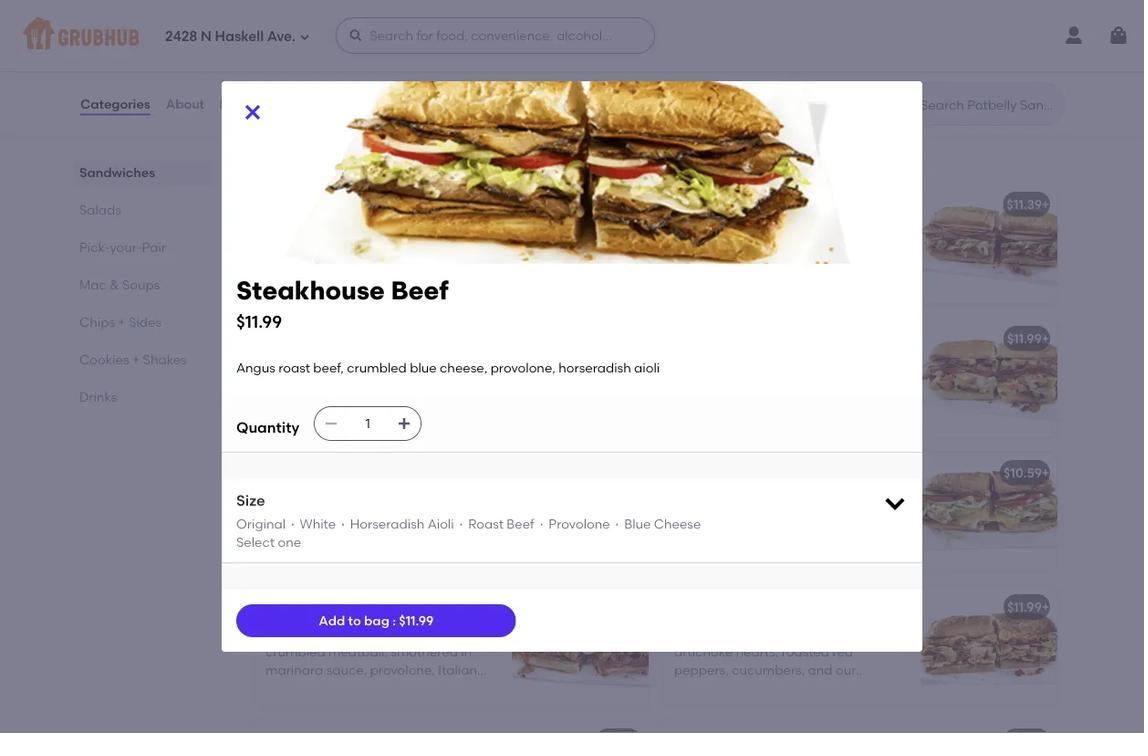 Task type: locate. For each thing, give the bounding box(es) containing it.
0 horizontal spatial sandwiches
[[79, 164, 155, 180]]

provolone
[[820, 241, 882, 257]]

0 vertical spatial sliced
[[305, 357, 341, 372]]

roast up white
[[308, 491, 340, 507]]

world inside the "salami, old-world capicola, pepperoni, mortadella, provolone"
[[749, 223, 783, 238]]

0 horizontal spatial breast,
[[386, 357, 429, 372]]

1 horizontal spatial capicola,
[[786, 223, 844, 238]]

1 vertical spatial mushrooms
[[335, 681, 408, 696]]

melt for veggie melt
[[721, 465, 749, 481]]

crumbled up the horseradish
[[376, 491, 436, 507]]

seasoning,
[[266, 681, 332, 696]]

salami,
[[675, 223, 721, 238]]

1 horizontal spatial $11.39 +
[[1008, 197, 1050, 212]]

0 vertical spatial a
[[266, 197, 275, 212]]

∙ up "one"
[[289, 516, 297, 531]]

beef
[[391, 275, 449, 306], [342, 465, 371, 481], [507, 516, 535, 531]]

1 horizontal spatial mushrooms
[[801, 510, 874, 525]]

0 vertical spatial aioli
[[635, 360, 660, 375]]

1 vertical spatial swiss,
[[814, 491, 848, 507]]

beef, left turkey
[[313, 360, 344, 375]]

2428 n haskell ave.
[[165, 28, 296, 45]]

main navigation navigation
[[0, 0, 1145, 71]]

sandwiches up salads
[[79, 164, 155, 180]]

+ for mediterranean image
[[1043, 599, 1050, 615]]

blue inside angus roast beef, crumbled blue cheese, provolone, horseradish aioli
[[439, 491, 466, 507]]

$10.59 +
[[1004, 465, 1050, 481]]

1 horizontal spatial beef
[[391, 275, 449, 306]]

turkey
[[344, 357, 382, 372]]

1 horizontal spatial horseradish
[[559, 360, 632, 375]]

angus
[[400, 241, 439, 257], [236, 360, 276, 375], [266, 491, 305, 507]]

beef down input item quantity number field
[[342, 465, 371, 481]]

1 vertical spatial (where
[[411, 681, 453, 696]]

meaty
[[278, 223, 318, 238]]

cheddar,
[[675, 510, 730, 525]]

italian
[[675, 197, 715, 212], [438, 662, 477, 678]]

natural
[[695, 625, 740, 641]]

a for a wreck®
[[266, 197, 275, 212]]

of
[[269, 59, 282, 74]]

2 horizontal spatial svg image
[[1108, 25, 1130, 47]]

0 vertical spatial world
[[749, 223, 783, 238]]

1 vertical spatial world
[[360, 625, 395, 641]]

1 vertical spatial $11.99 +
[[599, 465, 641, 481]]

blue right turkey
[[410, 360, 437, 375]]

qualifying
[[355, 40, 416, 56]]

avocado, inside fresh-sliced avocado, swiss, cheddar, provolone, mushrooms (where available)
[[752, 491, 811, 507]]

0 vertical spatial svg image
[[1108, 25, 1130, 47]]

∙ right white
[[339, 516, 347, 531]]

crumbled up 'marinara'
[[266, 644, 326, 659]]

:
[[393, 613, 396, 629]]

fresh-
[[675, 491, 713, 507]]

swiss, inside hand-sliced turkey breast, swiss, fresh-sliced avocado, cucumbers
[[432, 357, 466, 372]]

chips + sides tab
[[79, 312, 207, 331]]

0 horizontal spatial aioli
[[460, 510, 486, 525]]

svg image right about button
[[242, 101, 264, 123]]

1 vertical spatial breast,
[[386, 357, 429, 372]]

grilled
[[743, 625, 782, 641]]

sandwiches inside tab
[[79, 164, 155, 180]]

off
[[300, 18, 317, 34]]

$11.39
[[599, 197, 634, 212], [1008, 197, 1043, 212]]

2 horizontal spatial beef
[[507, 516, 535, 531]]

0 vertical spatial swiss,
[[432, 357, 466, 372]]

0 vertical spatial cheese,
[[440, 360, 488, 375]]

size original ∙ white ∙ horseradish aioli ∙ roast beef ∙ provolone ∙ blue cheese select one
[[236, 492, 702, 550]]

(where inside fresh-sliced avocado, swiss, cheddar, provolone, mushrooms (where available)
[[675, 528, 717, 544]]

0 horizontal spatial world
[[360, 625, 395, 641]]

0 horizontal spatial cheese,
[[266, 510, 313, 525]]

pick-your-pair tab
[[79, 237, 207, 257]]

italian up salami,
[[675, 197, 715, 212]]

0 horizontal spatial italian
[[438, 662, 477, 678]]

a inside a meaty fan favorite! turkey breast, hickory smoked ham, angus roast beef, salami, swiss
[[266, 223, 275, 238]]

0 vertical spatial avocado,
[[340, 375, 399, 391]]

0 vertical spatial roast
[[442, 241, 474, 257]]

peppers,
[[675, 662, 729, 678]]

old- for pepperoni,
[[336, 625, 360, 641]]

1 vertical spatial old-
[[336, 625, 360, 641]]

world up meatball,
[[360, 625, 395, 641]]

Input item quantity number field
[[348, 407, 388, 440]]

categories
[[80, 96, 150, 112]]

2 vertical spatial beef
[[507, 516, 535, 531]]

angus right size
[[266, 491, 305, 507]]

∙ left the blue
[[614, 516, 622, 531]]

crumbled up input item quantity number field
[[347, 360, 407, 375]]

crumbled inside pepperoni, old-world capicola, crumbled meatball, smothered in marinara sauce, provolone, italian seasoning, mushrooms (where available)
[[266, 644, 326, 659]]

1 $11.39 + from the left
[[599, 197, 641, 212]]

capicola, for provolone
[[786, 223, 844, 238]]

turkey right favorite!
[[398, 223, 438, 238]]

Search Potbelly Sandwich Works search field
[[919, 96, 1059, 113]]

2 vertical spatial beef,
[[343, 491, 373, 507]]

steakhouse beef image
[[512, 453, 649, 572]]

beef right roast
[[507, 516, 535, 531]]

cookies
[[79, 352, 129, 367]]

2 vertical spatial svg image
[[883, 490, 908, 516]]

turkey inside a meaty fan favorite! turkey breast, hickory smoked ham, angus roast beef, salami, swiss
[[398, 223, 438, 238]]

$11.99 for chicken club image on the right of the page
[[1008, 331, 1043, 347]]

n
[[201, 28, 212, 45]]

∙ right aioli
[[457, 516, 465, 531]]

avo turkey
[[266, 331, 333, 347]]

our
[[836, 662, 857, 678]]

provolone, down smothered
[[370, 662, 435, 678]]

1 vertical spatial capicola,
[[398, 625, 456, 641]]

∙ left provolone
[[538, 516, 546, 531]]

old- up meatball,
[[336, 625, 360, 641]]

1 horizontal spatial (where
[[675, 528, 717, 544]]

0 horizontal spatial $11.39 +
[[599, 197, 641, 212]]

0 vertical spatial breast,
[[441, 223, 484, 238]]

sandwiches up wreck® in the left of the page
[[251, 142, 367, 165]]

italian inside pepperoni, old-world capicola, crumbled meatball, smothered in marinara sauce, provolone, italian seasoning, mushrooms (where available)
[[438, 662, 477, 678]]

reviews
[[220, 96, 271, 112]]

0 vertical spatial turkey
[[398, 223, 438, 238]]

promo image
[[489, 32, 555, 99]]

wreck®
[[278, 197, 326, 212]]

0 horizontal spatial swiss,
[[432, 357, 466, 372]]

sandwiches
[[251, 142, 367, 165], [79, 164, 155, 180]]

0 vertical spatial beef
[[391, 275, 449, 306]]

1 vertical spatial crumbled
[[376, 491, 436, 507]]

capicola,
[[786, 223, 844, 238], [398, 625, 456, 641]]

veggie melt image
[[921, 453, 1058, 572]]

0 vertical spatial mushrooms
[[801, 510, 874, 525]]

$11.99
[[236, 311, 282, 331], [1008, 331, 1043, 347], [599, 465, 634, 481], [1008, 599, 1043, 615], [399, 613, 434, 629]]

all-natural grilled chicken, feta, artichoke hearts, roasted red peppers, cucumbers, and our signature hot pepper hummus
[[675, 625, 868, 696]]

$11.39 +
[[599, 197, 641, 212], [1008, 197, 1050, 212]]

1 horizontal spatial melt
[[721, 465, 749, 481]]

1 $11.39 from the left
[[599, 197, 634, 212]]

1 horizontal spatial world
[[749, 223, 783, 238]]

signature
[[675, 681, 733, 696]]

old- inside the "salami, old-world capicola, pepperoni, mortadella, provolone"
[[724, 223, 749, 238]]

1 horizontal spatial blue
[[439, 491, 466, 507]]

beef for steakhouse beef $11.99
[[391, 275, 449, 306]]

0 horizontal spatial (where
[[411, 681, 453, 696]]

roast down the avo turkey at the left
[[279, 360, 310, 375]]

0 horizontal spatial old-
[[336, 625, 360, 641]]

avo turkey image
[[512, 319, 649, 437]]

angus right ham,
[[400, 241, 439, 257]]

old- up the pepperoni,
[[724, 223, 749, 238]]

beef down ham,
[[391, 275, 449, 306]]

steakhouse down hickory
[[236, 275, 385, 306]]

1 vertical spatial a
[[266, 223, 275, 238]]

0 horizontal spatial avocado,
[[340, 375, 399, 391]]

2 $11.39 from the left
[[1008, 197, 1043, 212]]

pair
[[142, 239, 166, 255]]

1 horizontal spatial avocado,
[[752, 491, 811, 507]]

0 vertical spatial capicola,
[[786, 223, 844, 238]]

$11.99 for steakhouse beef image
[[599, 465, 634, 481]]

0 horizontal spatial mushrooms
[[335, 681, 408, 696]]

1 horizontal spatial sandwiches
[[251, 142, 367, 165]]

sliced inside fresh-sliced avocado, swiss, cheddar, provolone, mushrooms (where available)
[[713, 491, 749, 507]]

old-
[[724, 223, 749, 238], [336, 625, 360, 641]]

aioli
[[635, 360, 660, 375], [460, 510, 486, 525]]

a left wreck® in the left of the page
[[266, 197, 275, 212]]

smoked
[[313, 241, 362, 257]]

world inside pepperoni, old-world capicola, crumbled meatball, smothered in marinara sauce, provolone, italian seasoning, mushrooms (where available)
[[360, 625, 395, 641]]

steakhouse inside steakhouse beef $11.99
[[236, 275, 385, 306]]

0 vertical spatial horseradish
[[559, 360, 632, 375]]

world
[[749, 223, 783, 238], [360, 625, 395, 641]]

avocado, right 'fresh-'
[[752, 491, 811, 507]]

2 vertical spatial roast
[[308, 491, 340, 507]]

0 vertical spatial beef,
[[266, 260, 296, 275]]

1 vertical spatial svg image
[[397, 416, 412, 431]]

capicola, inside the "salami, old-world capicola, pepperoni, mortadella, provolone"
[[786, 223, 844, 238]]

&
[[110, 277, 119, 292]]

steakhouse up white
[[266, 465, 339, 481]]

angus down avo
[[236, 360, 276, 375]]

svg image
[[349, 28, 364, 43], [300, 31, 311, 42], [242, 101, 264, 123], [324, 416, 339, 431]]

1 vertical spatial roast
[[279, 360, 310, 375]]

sliced down veggie melt
[[713, 491, 749, 507]]

2 $11.39 + from the left
[[1008, 197, 1050, 212]]

provolone, inside fresh-sliced avocado, swiss, cheddar, provolone, mushrooms (where available)
[[733, 510, 798, 525]]

2 vertical spatial angus
[[266, 491, 305, 507]]

blue
[[410, 360, 437, 375], [439, 491, 466, 507]]

0 horizontal spatial melt
[[302, 599, 329, 615]]

1 vertical spatial blue
[[439, 491, 466, 507]]

breast, inside a meaty fan favorite! turkey breast, hickory smoked ham, angus roast beef, salami, swiss
[[441, 223, 484, 238]]

1 horizontal spatial turkey
[[398, 223, 438, 238]]

1 horizontal spatial old-
[[724, 223, 749, 238]]

1 vertical spatial available)
[[266, 699, 327, 715]]

svg image up more.
[[349, 28, 364, 43]]

turkey right avo
[[292, 331, 333, 347]]

capicola, up mortadella, on the right of the page
[[786, 223, 844, 238]]

aioli inside angus roast beef, crumbled blue cheese, provolone, horseradish aioli
[[460, 510, 486, 525]]

angus roast beef, crumbled blue cheese, provolone, horseradish aioli
[[236, 360, 660, 375], [266, 491, 486, 525]]

available) inside pepperoni, old-world capicola, crumbled meatball, smothered in marinara sauce, provolone, italian seasoning, mushrooms (where available)
[[266, 699, 327, 715]]

1 horizontal spatial swiss,
[[814, 491, 848, 507]]

(where down smothered
[[411, 681, 453, 696]]

0 vertical spatial angus
[[400, 241, 439, 257]]

0 vertical spatial melt
[[721, 465, 749, 481]]

add
[[319, 613, 345, 629]]

1 ∙ from the left
[[289, 516, 297, 531]]

bag
[[364, 613, 390, 629]]

2 a from the top
[[266, 223, 275, 238]]

0 vertical spatial (where
[[675, 528, 717, 544]]

italian down in on the left bottom of the page
[[438, 662, 477, 678]]

steakhouse beef $11.99
[[236, 275, 449, 331]]

cheese,
[[440, 360, 488, 375], [266, 510, 313, 525]]

available) down seasoning,
[[266, 699, 327, 715]]

your-
[[110, 239, 142, 255]]

0 vertical spatial blue
[[410, 360, 437, 375]]

1 vertical spatial avocado,
[[752, 491, 811, 507]]

1 horizontal spatial available)
[[720, 528, 782, 544]]

svg image
[[1108, 25, 1130, 47], [397, 416, 412, 431], [883, 490, 908, 516]]

breast,
[[441, 223, 484, 238], [386, 357, 429, 372]]

crumbled inside angus roast beef, crumbled blue cheese, provolone, horseradish aioli
[[376, 491, 436, 507]]

melt for pizza melt
[[302, 599, 329, 615]]

a wreck® image
[[512, 184, 649, 303]]

roast
[[442, 241, 474, 257], [279, 360, 310, 375], [308, 491, 340, 507]]

beef, up the horseradish
[[343, 491, 373, 507]]

sliced
[[305, 357, 341, 372], [302, 375, 337, 391], [713, 491, 749, 507]]

provolone
[[549, 516, 610, 531]]

orders
[[419, 40, 459, 56]]

0 vertical spatial old-
[[724, 223, 749, 238]]

1 vertical spatial sliced
[[302, 375, 337, 391]]

favorite!
[[344, 223, 395, 238]]

capicola, inside pepperoni, old-world capicola, crumbled meatball, smothered in marinara sauce, provolone, italian seasoning, mushrooms (where available)
[[398, 625, 456, 641]]

0 vertical spatial available)
[[720, 528, 782, 544]]

avocado,
[[340, 375, 399, 391], [752, 491, 811, 507]]

world for mortadella,
[[749, 223, 783, 238]]

meatball,
[[329, 644, 388, 659]]

mac & soups
[[79, 277, 160, 292]]

a wreck®
[[266, 197, 326, 212]]

beef inside steakhouse beef $11.99
[[391, 275, 449, 306]]

(where down cheddar,
[[675, 528, 717, 544]]

roast right ham,
[[442, 241, 474, 257]]

old- for salami,
[[724, 223, 749, 238]]

2 vertical spatial sliced
[[713, 491, 749, 507]]

2 vertical spatial $11.99 +
[[1008, 599, 1050, 615]]

provolone, right cheddar,
[[733, 510, 798, 525]]

+
[[634, 197, 641, 212], [1043, 197, 1050, 212], [118, 314, 126, 330], [1043, 331, 1050, 347], [132, 352, 140, 367], [634, 465, 641, 481], [1043, 465, 1050, 481], [1043, 599, 1050, 615]]

swiss
[[347, 260, 378, 275]]

capicola, up smothered
[[398, 625, 456, 641]]

1 horizontal spatial italian
[[675, 197, 715, 212]]

provolone, down steakhouse beef
[[317, 510, 382, 525]]

1 horizontal spatial $11.39
[[1008, 197, 1043, 212]]

mushrooms inside fresh-sliced avocado, swiss, cheddar, provolone, mushrooms (where available)
[[801, 510, 874, 525]]

melt up pepperoni,
[[302, 599, 329, 615]]

+ for steakhouse beef image
[[634, 465, 641, 481]]

old- inside pepperoni, old-world capicola, crumbled meatball, smothered in marinara sauce, provolone, italian seasoning, mushrooms (where available)
[[336, 625, 360, 641]]

sliced down hand-
[[302, 375, 337, 391]]

blue
[[625, 516, 651, 531]]

0 horizontal spatial svg image
[[397, 416, 412, 431]]

hearts,
[[736, 644, 779, 659]]

1 vertical spatial beef
[[342, 465, 371, 481]]

1 vertical spatial melt
[[302, 599, 329, 615]]

0 horizontal spatial available)
[[266, 699, 327, 715]]

provolone,
[[491, 360, 556, 375], [317, 510, 382, 525], [733, 510, 798, 525], [370, 662, 435, 678]]

melt right "veggie" on the right bottom
[[721, 465, 749, 481]]

horseradish
[[559, 360, 632, 375], [385, 510, 457, 525]]

avocado, down turkey
[[340, 375, 399, 391]]

1 vertical spatial aioli
[[460, 510, 486, 525]]

available) down cheddar,
[[720, 528, 782, 544]]

provolone, inside pepperoni, old-world capicola, crumbled meatball, smothered in marinara sauce, provolone, italian seasoning, mushrooms (where available)
[[370, 662, 435, 678]]

1 vertical spatial steakhouse
[[266, 465, 339, 481]]

sliced down the avo turkey at the left
[[305, 357, 341, 372]]

a for a meaty fan favorite! turkey breast, hickory smoked ham, angus roast beef, salami, swiss
[[266, 223, 275, 238]]

1 vertical spatial italian
[[438, 662, 477, 678]]

+ inside tab
[[132, 352, 140, 367]]

ave.
[[267, 28, 296, 45]]

0 horizontal spatial beef
[[342, 465, 371, 481]]

world up mortadella, on the right of the page
[[749, 223, 783, 238]]

swiss, inside fresh-sliced avocado, swiss, cheddar, provolone, mushrooms (where available)
[[814, 491, 848, 507]]

pizza melt image
[[512, 587, 649, 706]]

1 a from the top
[[266, 197, 275, 212]]

a up hickory
[[266, 223, 275, 238]]

salami,
[[299, 260, 344, 275]]

mac
[[79, 277, 107, 292]]

svg image right ave.
[[300, 31, 311, 42]]

artichoke
[[675, 644, 733, 659]]

angus inside a meaty fan favorite! turkey breast, hickory smoked ham, angus roast beef, salami, swiss
[[400, 241, 439, 257]]

1 horizontal spatial breast,
[[441, 223, 484, 238]]

blue up aioli
[[439, 491, 466, 507]]

1 vertical spatial horseradish
[[385, 510, 457, 525]]

0 horizontal spatial capicola,
[[398, 625, 456, 641]]

beef, down hickory
[[266, 260, 296, 275]]

$11.99 + for hand-sliced turkey breast, swiss, fresh-sliced avocado, cucumbers
[[1008, 331, 1050, 347]]

0 horizontal spatial horseradish
[[385, 510, 457, 525]]

a meaty fan favorite! turkey breast, hickory smoked ham, angus roast beef, salami, swiss
[[266, 223, 484, 275]]

crumbled
[[347, 360, 407, 375], [376, 491, 436, 507], [266, 644, 326, 659]]



Task type: vqa. For each thing, say whether or not it's contained in the screenshot.
Poki DC's 20–35
no



Task type: describe. For each thing, give the bounding box(es) containing it.
cucumbers
[[402, 375, 472, 391]]

horseradish inside angus roast beef, crumbled blue cheese, provolone, horseradish aioli
[[385, 510, 457, 525]]

+ for chicken club image on the right of the page
[[1043, 331, 1050, 347]]

steakhouse beef
[[266, 465, 371, 481]]

provolone, inside angus roast beef, crumbled blue cheese, provolone, horseradish aioli
[[317, 510, 382, 525]]

0 vertical spatial italian
[[675, 197, 715, 212]]

pizza melt
[[266, 599, 329, 615]]

and
[[809, 662, 833, 678]]

categories button
[[79, 71, 151, 137]]

salami, old-world capicola, pepperoni, mortadella, provolone
[[675, 223, 882, 257]]

4 ∙ from the left
[[538, 516, 546, 531]]

0 vertical spatial angus roast beef, crumbled blue cheese, provolone, horseradish aioli
[[236, 360, 660, 375]]

roast inside a meaty fan favorite! turkey breast, hickory smoked ham, angus roast beef, salami, swiss
[[442, 241, 474, 257]]

white
[[300, 516, 336, 531]]

(where inside pepperoni, old-world capicola, crumbled meatball, smothered in marinara sauce, provolone, italian seasoning, mushrooms (where available)
[[411, 681, 453, 696]]

0 horizontal spatial turkey
[[292, 331, 333, 347]]

haskell
[[215, 28, 264, 45]]

feta,
[[839, 625, 868, 641]]

sandwiches tab
[[79, 163, 207, 182]]

1 vertical spatial cheese,
[[266, 510, 313, 525]]

+ for 'veggie melt' image
[[1043, 465, 1050, 481]]

pick-
[[79, 239, 110, 255]]

mediterranean image
[[921, 587, 1058, 706]]

one
[[278, 534, 301, 550]]

1 horizontal spatial svg image
[[883, 490, 908, 516]]

2 ∙ from the left
[[339, 516, 347, 531]]

breast, inside hand-sliced turkey breast, swiss, fresh-sliced avocado, cucumbers
[[386, 357, 429, 372]]

beef for steakhouse beef
[[342, 465, 371, 481]]

select
[[236, 534, 275, 550]]

available) inside fresh-sliced avocado, swiss, cheddar, provolone, mushrooms (where available)
[[720, 528, 782, 544]]

mortadella,
[[745, 241, 817, 257]]

$11.39 + for salami, old-world capicola, pepperoni, mortadella, provolone
[[1008, 197, 1050, 212]]

steakhouse for steakhouse beef
[[266, 465, 339, 481]]

+ inside tab
[[118, 314, 126, 330]]

more.
[[325, 59, 360, 74]]

fresh-sliced avocado, swiss, cheddar, provolone, mushrooms (where available)
[[675, 491, 874, 544]]

ham,
[[365, 241, 397, 257]]

sliced for veggie melt
[[713, 491, 749, 507]]

avo
[[266, 331, 289, 347]]

salads tab
[[79, 200, 207, 219]]

svg image inside main navigation navigation
[[1108, 25, 1130, 47]]

pick-your-pair
[[79, 239, 166, 255]]

0 vertical spatial crumbled
[[347, 360, 407, 375]]

about
[[166, 96, 205, 112]]

offer
[[269, 40, 301, 56]]

hand-sliced turkey breast, swiss, fresh-sliced avocado, cucumbers
[[266, 357, 472, 391]]

to
[[348, 613, 361, 629]]

hot
[[736, 681, 757, 696]]

world for meatball,
[[360, 625, 395, 641]]

25% off offer valid on qualifying orders of $25 or more.
[[269, 18, 459, 74]]

sliced for avo turkey
[[305, 357, 341, 372]]

+ for a wreck® image
[[634, 197, 641, 212]]

veggie
[[675, 465, 718, 481]]

pepperoni,
[[266, 625, 333, 641]]

about button
[[165, 71, 205, 137]]

hand-
[[266, 357, 305, 372]]

aioli
[[428, 516, 454, 531]]

roast
[[469, 516, 504, 531]]

mama's meatball image
[[921, 721, 1058, 733]]

chicken,
[[785, 625, 836, 641]]

fan
[[321, 223, 341, 238]]

pepperoni, old-world capicola, crumbled meatball, smothered in marinara sauce, provolone, italian seasoning, mushrooms (where available)
[[266, 625, 477, 715]]

3 ∙ from the left
[[457, 516, 465, 531]]

quantity
[[236, 418, 300, 436]]

1 vertical spatial beef,
[[313, 360, 344, 375]]

$10.59
[[1004, 465, 1043, 481]]

provolone, right cucumbers
[[491, 360, 556, 375]]

marinara
[[266, 662, 323, 678]]

$11.39 + for a meaty fan favorite! turkey breast, hickory smoked ham, angus roast beef, salami, swiss
[[599, 197, 641, 212]]

drinks tab
[[79, 387, 207, 406]]

veggie melt
[[675, 465, 749, 481]]

25%
[[269, 18, 297, 34]]

pepperoni,
[[675, 241, 742, 257]]

beef, inside a meaty fan favorite! turkey breast, hickory smoked ham, angus roast beef, salami, swiss
[[266, 260, 296, 275]]

chips
[[79, 314, 115, 330]]

0 horizontal spatial blue
[[410, 360, 437, 375]]

shakes
[[143, 352, 187, 367]]

roast inside angus roast beef, crumbled blue cheese, provolone, horseradish aioli
[[308, 491, 340, 507]]

cookies + shakes
[[79, 352, 187, 367]]

cheese
[[654, 516, 702, 531]]

angus inside angus roast beef, crumbled blue cheese, provolone, horseradish aioli
[[266, 491, 305, 507]]

mushrooms inside pepperoni, old-world capicola, crumbled meatball, smothered in marinara sauce, provolone, italian seasoning, mushrooms (where available)
[[335, 681, 408, 696]]

pizza
[[266, 599, 298, 615]]

beef inside size original ∙ white ∙ horseradish aioli ∙ roast beef ∙ provolone ∙ blue cheese select one
[[507, 516, 535, 531]]

$11.39 for salami, old-world capicola, pepperoni, mortadella, provolone
[[1008, 197, 1043, 212]]

mac & soups tab
[[79, 275, 207, 294]]

1 vertical spatial angus
[[236, 360, 276, 375]]

+ for italian image
[[1043, 197, 1050, 212]]

$11.99 inside steakhouse beef $11.99
[[236, 311, 282, 331]]

horseradish
[[350, 516, 425, 531]]

valid
[[304, 40, 333, 56]]

drinks
[[79, 389, 117, 404]]

avocado, inside hand-sliced turkey breast, swiss, fresh-sliced avocado, cucumbers
[[340, 375, 399, 391]]

size
[[236, 492, 265, 509]]

capicola, for smothered
[[398, 625, 456, 641]]

salads
[[79, 202, 121, 217]]

svg image left input item quantity number field
[[324, 416, 339, 431]]

steakhouse for steakhouse beef $11.99
[[236, 275, 385, 306]]

hickory
[[266, 241, 310, 257]]

$11.99 for mediterranean image
[[1008, 599, 1043, 615]]

2428
[[165, 28, 198, 45]]

original
[[236, 516, 286, 531]]

pepper
[[760, 681, 805, 696]]

$11.39 for a meaty fan favorite! turkey breast, hickory smoked ham, angus roast beef, salami, swiss
[[599, 197, 634, 212]]

$25
[[285, 59, 306, 74]]

cookies + shakes tab
[[79, 350, 207, 369]]

sauce,
[[327, 662, 367, 678]]

cucumbers,
[[732, 662, 806, 678]]

chicken club image
[[921, 319, 1058, 437]]

reviews button
[[219, 71, 272, 137]]

1 vertical spatial angus roast beef, crumbled blue cheese, provolone, horseradish aioli
[[266, 491, 486, 525]]

blta image
[[512, 721, 649, 733]]

chips + sides
[[79, 314, 162, 330]]

$11.99 + for pepperoni, old-world capicola, crumbled meatball, smothered in marinara sauce, provolone, italian seasoning, mushrooms (where available)
[[1008, 599, 1050, 615]]

italian image
[[921, 184, 1058, 303]]

5 ∙ from the left
[[614, 516, 622, 531]]

roasted
[[782, 644, 830, 659]]

in
[[461, 644, 472, 659]]

soups
[[122, 277, 160, 292]]

fresh-
[[266, 375, 302, 391]]

1 horizontal spatial aioli
[[635, 360, 660, 375]]

all-
[[675, 625, 695, 641]]



